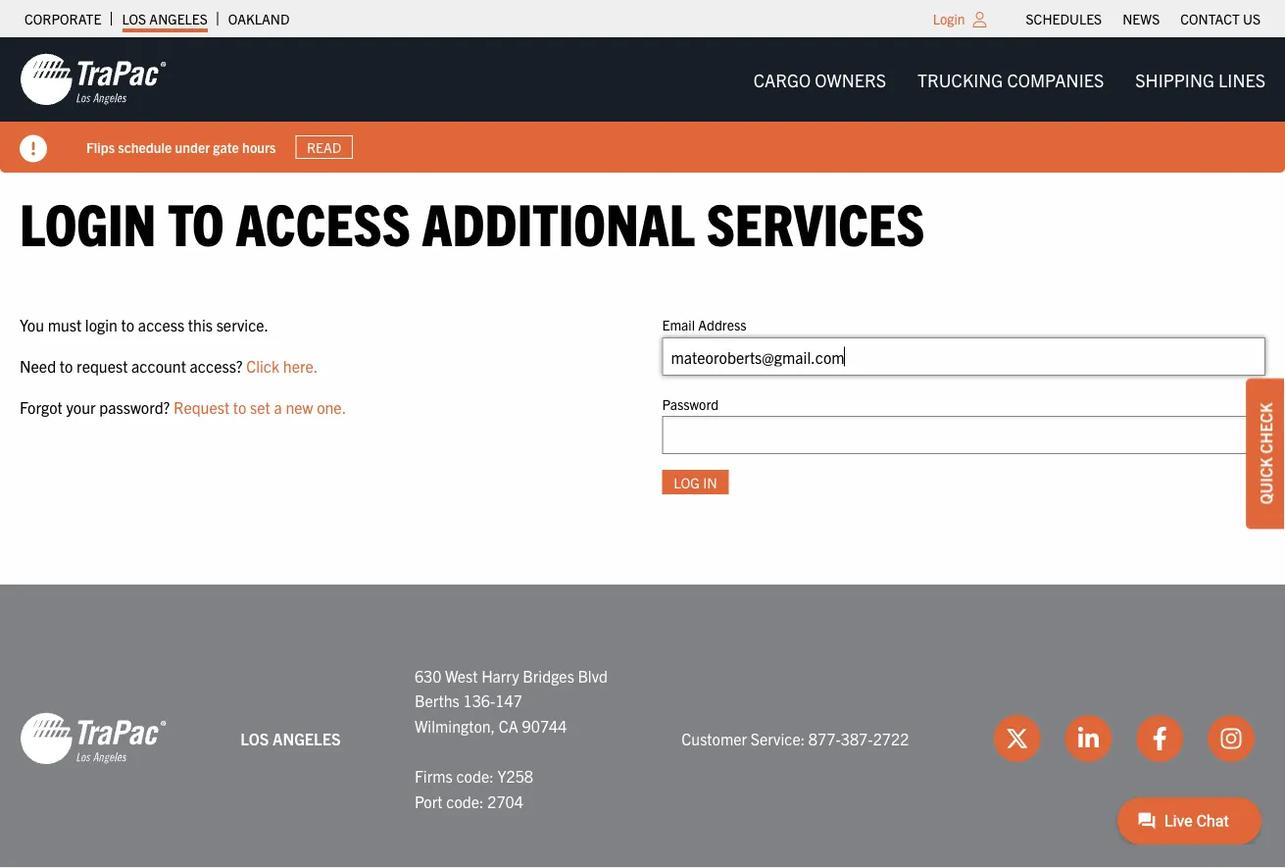 Task type: locate. For each thing, give the bounding box(es) containing it.
1 vertical spatial los angeles
[[241, 728, 341, 748]]

90744
[[522, 716, 567, 735]]

0 horizontal spatial login
[[20, 185, 156, 257]]

1 vertical spatial los angeles image
[[20, 711, 167, 766]]

menu bar up shipping
[[1016, 5, 1272, 32]]

1 vertical spatial los
[[241, 728, 269, 748]]

to right login
[[121, 315, 135, 335]]

banner
[[0, 37, 1286, 173]]

set
[[250, 397, 271, 416]]

1 vertical spatial login
[[20, 185, 156, 257]]

login
[[85, 315, 118, 335]]

customer
[[682, 728, 747, 748]]

your
[[66, 397, 96, 416]]

service:
[[751, 728, 805, 748]]

1 horizontal spatial angeles
[[273, 728, 341, 748]]

1 los angeles image from the top
[[20, 52, 167, 107]]

menu bar
[[1016, 5, 1272, 32], [738, 60, 1282, 99]]

request
[[174, 397, 230, 416]]

0 vertical spatial login
[[934, 10, 966, 27]]

contact us link
[[1181, 5, 1261, 32]]

new
[[286, 397, 313, 416]]

hours
[[242, 138, 276, 156]]

2 los angeles image from the top
[[20, 711, 167, 766]]

services
[[707, 185, 925, 257]]

0 vertical spatial los
[[122, 10, 146, 27]]

wilmington,
[[415, 716, 495, 735]]

to
[[168, 185, 224, 257], [121, 315, 135, 335], [60, 356, 73, 375], [233, 397, 247, 416]]

los angeles image
[[20, 52, 167, 107], [20, 711, 167, 766]]

gate
[[213, 138, 239, 156]]

to right need
[[60, 356, 73, 375]]

0 vertical spatial los angeles image
[[20, 52, 167, 107]]

email
[[663, 316, 695, 334]]

must
[[48, 315, 82, 335]]

los angeles inside footer
[[241, 728, 341, 748]]

2704
[[488, 791, 524, 811]]

shipping
[[1136, 68, 1215, 90]]

login for login link
[[934, 10, 966, 27]]

login down flips
[[20, 185, 156, 257]]

customer service: 877-387-2722
[[682, 728, 910, 748]]

0 vertical spatial angeles
[[149, 10, 208, 27]]

you
[[20, 315, 44, 335]]

code: up the 2704
[[456, 766, 494, 786]]

877-
[[809, 728, 841, 748]]

this
[[188, 315, 213, 335]]

y258
[[498, 766, 534, 786]]

0 vertical spatial los angeles
[[122, 10, 208, 27]]

forgot your password? request to set a new one.
[[20, 397, 346, 416]]

you must login to access this service.
[[20, 315, 269, 335]]

cargo owners link
[[738, 60, 902, 99]]

owners
[[815, 68, 887, 90]]

additional
[[422, 185, 695, 257]]

los angeles link
[[122, 5, 208, 32]]

menu bar down light icon
[[738, 60, 1282, 99]]

flips
[[86, 138, 115, 156]]

None submit
[[663, 470, 729, 494]]

147
[[496, 691, 523, 710]]

forgot
[[20, 397, 63, 416]]

login left light icon
[[934, 10, 966, 27]]

corporate
[[25, 10, 101, 27]]

none submit inside login to access additional services main content
[[663, 470, 729, 494]]

bridges
[[523, 666, 575, 685]]

1 vertical spatial menu bar
[[738, 60, 1282, 99]]

1 horizontal spatial login
[[934, 10, 966, 27]]

angeles
[[149, 10, 208, 27], [273, 728, 341, 748]]

trucking companies
[[918, 68, 1105, 90]]

1 horizontal spatial los
[[241, 728, 269, 748]]

code:
[[456, 766, 494, 786], [447, 791, 484, 811]]

solid image
[[20, 135, 47, 162]]

west
[[445, 666, 478, 685]]

click here. link
[[246, 356, 318, 375]]

here.
[[283, 356, 318, 375]]

ca
[[499, 716, 519, 735]]

los angeles
[[122, 10, 208, 27], [241, 728, 341, 748]]

menu bar containing cargo owners
[[738, 60, 1282, 99]]

login
[[934, 10, 966, 27], [20, 185, 156, 257]]

menu bar containing schedules
[[1016, 5, 1272, 32]]

0 horizontal spatial los
[[122, 10, 146, 27]]

code: right port
[[447, 791, 484, 811]]

0 horizontal spatial angeles
[[149, 10, 208, 27]]

companies
[[1008, 68, 1105, 90]]

1 horizontal spatial los angeles
[[241, 728, 341, 748]]

0 vertical spatial menu bar
[[1016, 5, 1272, 32]]

387-
[[841, 728, 874, 748]]

read
[[307, 138, 342, 156]]

a
[[274, 397, 282, 416]]

contact
[[1181, 10, 1241, 27]]

los
[[122, 10, 146, 27], [241, 728, 269, 748]]

login inside main content
[[20, 185, 156, 257]]

access
[[138, 315, 185, 335]]

footer
[[0, 585, 1286, 868]]

flips schedule under gate hours
[[86, 138, 276, 156]]

1 vertical spatial code:
[[447, 791, 484, 811]]

1 vertical spatial angeles
[[273, 728, 341, 748]]

trucking companies link
[[902, 60, 1120, 99]]

oakland
[[228, 10, 290, 27]]



Task type: vqa. For each thing, say whether or not it's contained in the screenshot.
Enter one or more Container Numbers or Bills of Lading, separated by commas. Text Box
no



Task type: describe. For each thing, give the bounding box(es) containing it.
los inside "link"
[[122, 10, 146, 27]]

read link
[[296, 135, 353, 159]]

lines
[[1219, 68, 1266, 90]]

2722
[[874, 728, 910, 748]]

port
[[415, 791, 443, 811]]

service.
[[216, 315, 269, 335]]

us
[[1244, 10, 1261, 27]]

136-
[[463, 691, 496, 710]]

shipping lines
[[1136, 68, 1266, 90]]

contact us
[[1181, 10, 1261, 27]]

login to access additional services main content
[[0, 185, 1286, 526]]

login for login to access additional services
[[20, 185, 156, 257]]

access
[[236, 185, 411, 257]]

blvd
[[578, 666, 608, 685]]

under
[[175, 138, 210, 156]]

account
[[131, 356, 186, 375]]

oakland link
[[228, 5, 290, 32]]

quick check
[[1256, 403, 1276, 504]]

630 west harry bridges blvd berths 136-147 wilmington, ca 90744
[[415, 666, 608, 735]]

Password password field
[[663, 416, 1266, 454]]

schedule
[[118, 138, 172, 156]]

light image
[[974, 12, 987, 27]]

cargo owners
[[754, 68, 887, 90]]

shipping lines link
[[1120, 60, 1282, 99]]

footer containing 630 west harry bridges blvd
[[0, 585, 1286, 868]]

los inside footer
[[241, 728, 269, 748]]

email address
[[663, 316, 747, 334]]

Email Address text field
[[663, 337, 1266, 375]]

need
[[20, 356, 56, 375]]

schedules link
[[1027, 5, 1103, 32]]

schedules
[[1027, 10, 1103, 27]]

cargo
[[754, 68, 811, 90]]

angeles inside los angeles "link"
[[149, 10, 208, 27]]

access?
[[190, 356, 243, 375]]

los angeles image inside footer
[[20, 711, 167, 766]]

password?
[[99, 397, 170, 416]]

quick check link
[[1247, 378, 1286, 529]]

click
[[246, 356, 280, 375]]

angeles inside footer
[[273, 728, 341, 748]]

corporate link
[[25, 5, 101, 32]]

0 horizontal spatial los angeles
[[122, 10, 208, 27]]

login to access additional services
[[20, 185, 925, 257]]

firms code:  y258 port code:  2704
[[415, 766, 534, 811]]

news
[[1123, 10, 1161, 27]]

630
[[415, 666, 442, 685]]

address
[[699, 316, 747, 334]]

check
[[1256, 403, 1276, 454]]

quick
[[1256, 457, 1276, 504]]

login link
[[934, 10, 966, 27]]

trucking
[[918, 68, 1004, 90]]

request to set a new one. link
[[174, 397, 346, 416]]

one.
[[317, 397, 346, 416]]

to left set
[[233, 397, 247, 416]]

password
[[663, 395, 719, 412]]

news link
[[1123, 5, 1161, 32]]

banner containing cargo owners
[[0, 37, 1286, 173]]

request
[[77, 356, 128, 375]]

need to request account access? click here.
[[20, 356, 318, 375]]

berths
[[415, 691, 460, 710]]

harry
[[482, 666, 519, 685]]

to down under
[[168, 185, 224, 257]]

0 vertical spatial code:
[[456, 766, 494, 786]]

firms
[[415, 766, 453, 786]]



